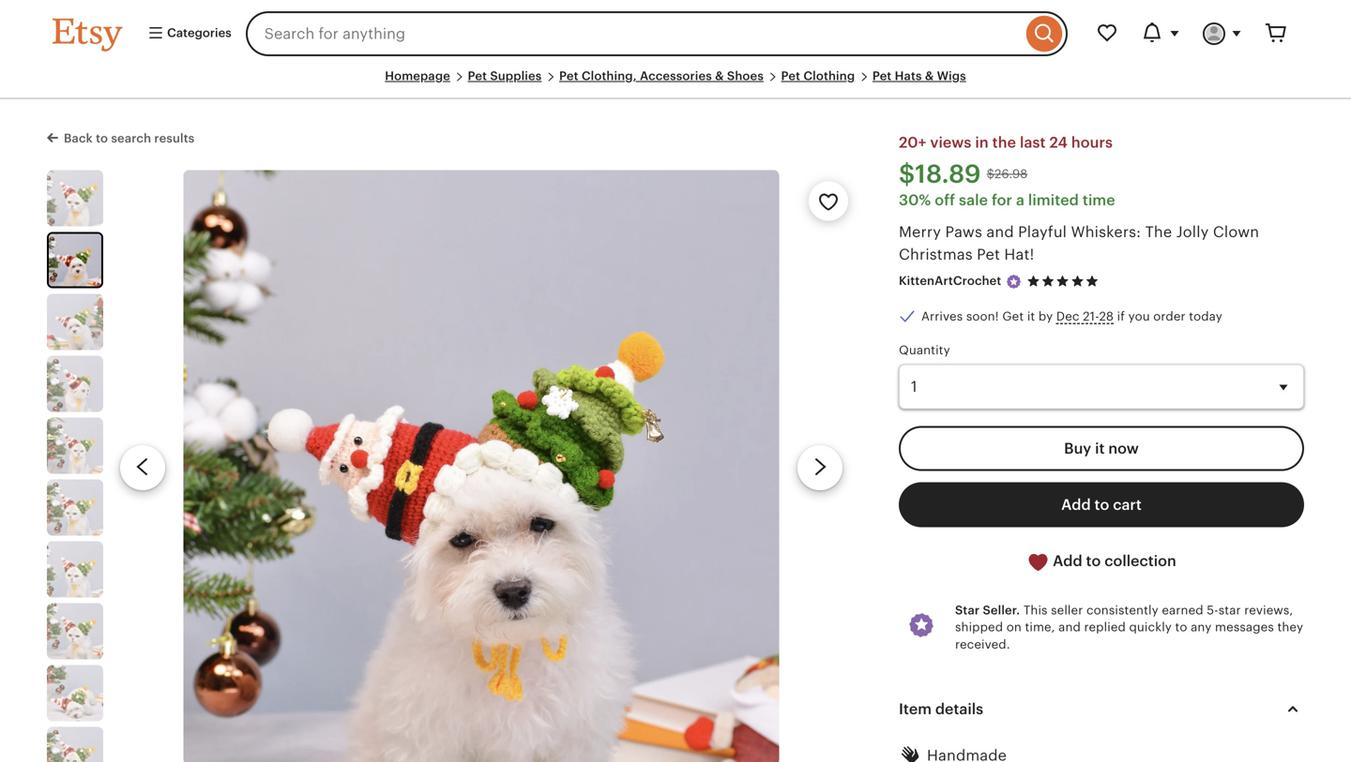 Task type: locate. For each thing, give the bounding box(es) containing it.
hats
[[895, 69, 922, 83]]

1 horizontal spatial and
[[1059, 621, 1081, 635]]

the
[[1145, 224, 1172, 241]]

dec
[[1057, 310, 1080, 324]]

pet left the clothing, at the left top of page
[[559, 69, 579, 83]]

time
[[1083, 192, 1115, 209]]

shoes
[[727, 69, 764, 83]]

0 vertical spatial add
[[1061, 497, 1091, 514]]

merry paws and playful whiskers: the jolly clown christmas pet image 1 image
[[47, 170, 103, 226]]

0 vertical spatial and
[[987, 224, 1014, 241]]

menu bar
[[53, 68, 1299, 100]]

merry paws and playful whiskers: the jolly clown christmas pet image 10 image
[[47, 727, 103, 763]]

&
[[715, 69, 724, 83], [925, 69, 934, 83]]

pet left hat!
[[977, 246, 1000, 263]]

& right the hats
[[925, 69, 934, 83]]

pet clothing, accessories & shoes
[[559, 69, 764, 83]]

clothing,
[[582, 69, 637, 83]]

pet left supplies
[[468, 69, 487, 83]]

clown
[[1213, 224, 1259, 241]]

search
[[111, 132, 151, 146]]

add to cart
[[1061, 497, 1142, 514]]

1 horizontal spatial &
[[925, 69, 934, 83]]

today
[[1189, 310, 1223, 324]]

arrives
[[921, 310, 963, 324]]

add to collection button
[[899, 539, 1304, 586]]

1 vertical spatial it
[[1095, 441, 1105, 458]]

1 horizontal spatial it
[[1095, 441, 1105, 458]]

it left by
[[1027, 310, 1035, 324]]

christmas
[[899, 246, 973, 263]]

last
[[1020, 134, 1046, 151]]

to for search
[[96, 132, 108, 146]]

1 vertical spatial add
[[1053, 553, 1083, 570]]

earned
[[1162, 604, 1204, 618]]

soon! get
[[966, 310, 1024, 324]]

buy it now
[[1064, 441, 1139, 458]]

categories button
[[133, 17, 240, 51]]

21-
[[1083, 310, 1099, 324]]

and up hat!
[[987, 224, 1014, 241]]

to down earned
[[1175, 621, 1188, 635]]

any
[[1191, 621, 1212, 635]]

it
[[1027, 310, 1035, 324], [1095, 441, 1105, 458]]

pet left the hats
[[873, 69, 892, 83]]

merry paws and playful whiskers: the jolly clown christmas pet image 7 image
[[47, 542, 103, 598]]

menu bar containing homepage
[[53, 68, 1299, 100]]

the
[[992, 134, 1016, 151]]

pet hats & wigs
[[873, 69, 966, 83]]

pet for pet clothing
[[781, 69, 801, 83]]

consistently
[[1087, 604, 1159, 618]]

and down "seller" in the bottom right of the page
[[1059, 621, 1081, 635]]

order
[[1154, 310, 1186, 324]]

buy it now button
[[899, 427, 1304, 472]]

it right buy
[[1095, 441, 1105, 458]]

jolly
[[1176, 224, 1209, 241]]

whiskers:
[[1071, 224, 1141, 241]]

now
[[1109, 441, 1139, 458]]

merry paws and playful whiskers: the jolly clown christmas pet image 4 image
[[47, 356, 103, 412]]

arrives soon! get it by dec 21-28 if you order today
[[921, 310, 1223, 324]]

and inside this seller consistently earned 5-star reviews, shipped on time, and replied quickly to any messages they received.
[[1059, 621, 1081, 635]]

add to cart button
[[899, 483, 1304, 528]]

sale
[[959, 192, 988, 209]]

1 vertical spatial and
[[1059, 621, 1081, 635]]

pet clothing, accessories & shoes link
[[559, 69, 764, 83]]

None search field
[[246, 11, 1068, 56]]

merry paws and playful whiskers: the jolly clown christmas pet christmas hat image
[[47, 418, 103, 474]]

2 & from the left
[[925, 69, 934, 83]]

to left collection
[[1086, 553, 1101, 570]]

by
[[1039, 310, 1053, 324]]

hat!
[[1004, 246, 1034, 263]]

merry paws and playful whiskers: the jolly clown christmas pet image 2 image
[[183, 170, 779, 763], [49, 234, 101, 286]]

hours
[[1071, 134, 1113, 151]]

& left the shoes
[[715, 69, 724, 83]]

pet for pet hats & wigs
[[873, 69, 892, 83]]

to for collection
[[1086, 553, 1101, 570]]

$18.89
[[899, 160, 981, 189]]

add for add to cart
[[1061, 497, 1091, 514]]

merry paws and playful whiskers: the jolly clown christmas pet image 3 image
[[47, 294, 103, 350]]

to for cart
[[1095, 497, 1109, 514]]

Search for anything text field
[[246, 11, 1022, 56]]

add
[[1061, 497, 1091, 514], [1053, 553, 1083, 570]]

0 horizontal spatial &
[[715, 69, 724, 83]]

in
[[975, 134, 989, 151]]

0 horizontal spatial it
[[1027, 310, 1035, 324]]

back
[[64, 132, 93, 146]]

add up "seller" in the bottom right of the page
[[1053, 553, 1083, 570]]

30%
[[899, 192, 931, 209]]

quantity
[[899, 343, 950, 358]]

views
[[930, 134, 972, 151]]

item details button
[[882, 687, 1321, 732]]

and
[[987, 224, 1014, 241], [1059, 621, 1081, 635]]

pet left clothing
[[781, 69, 801, 83]]

0 horizontal spatial and
[[987, 224, 1014, 241]]

to left cart
[[1095, 497, 1109, 514]]

$26.98
[[987, 167, 1028, 181]]

pet for pet supplies
[[468, 69, 487, 83]]

to
[[96, 132, 108, 146], [1095, 497, 1109, 514], [1086, 553, 1101, 570], [1175, 621, 1188, 635]]

30% off sale for a limited time
[[899, 192, 1115, 209]]

pet hats & wigs link
[[873, 69, 966, 83]]

to right back in the top left of the page
[[96, 132, 108, 146]]

you
[[1128, 310, 1150, 324]]

add for add to collection
[[1053, 553, 1083, 570]]

categories banner
[[19, 0, 1332, 68]]

merry paws and playful whiskers: the jolly clown christmas pet image 8 image
[[47, 604, 103, 660]]

$18.89 $26.98
[[899, 160, 1028, 189]]

add left cart
[[1061, 497, 1091, 514]]



Task type: describe. For each thing, give the bounding box(es) containing it.
replied
[[1084, 621, 1126, 635]]

reviews,
[[1245, 604, 1293, 618]]

messages
[[1215, 621, 1274, 635]]

paws
[[945, 224, 982, 241]]

merry paws and playful whiskers: the jolly clown christmas pet image 9 image
[[47, 666, 103, 722]]

star_seller image
[[1005, 273, 1022, 290]]

to inside this seller consistently earned 5-star reviews, shipped on time, and replied quickly to any messages they received.
[[1175, 621, 1188, 635]]

merry paws and playful whiskers: the jolly clown christmas pet hat!
[[899, 224, 1259, 263]]

20+ views in the last 24 hours
[[899, 134, 1113, 151]]

if
[[1117, 310, 1125, 324]]

pet inside merry paws and playful whiskers: the jolly clown christmas pet hat!
[[977, 246, 1000, 263]]

none search field inside categories banner
[[246, 11, 1068, 56]]

supplies
[[490, 69, 542, 83]]

pet clothing
[[781, 69, 855, 83]]

wigs
[[937, 69, 966, 83]]

5-
[[1207, 604, 1219, 618]]

received.
[[955, 638, 1010, 652]]

seller.
[[983, 604, 1020, 618]]

item
[[899, 702, 932, 718]]

cart
[[1113, 497, 1142, 514]]

this
[[1024, 604, 1048, 618]]

star seller.
[[955, 604, 1020, 618]]

1 & from the left
[[715, 69, 724, 83]]

off
[[935, 192, 955, 209]]

seller
[[1051, 604, 1083, 618]]

on
[[1007, 621, 1022, 635]]

this seller consistently earned 5-star reviews, shipped on time, and replied quickly to any messages they received.
[[955, 604, 1304, 652]]

pet for pet clothing, accessories & shoes
[[559, 69, 579, 83]]

back to search results link
[[47, 128, 195, 147]]

and inside merry paws and playful whiskers: the jolly clown christmas pet hat!
[[987, 224, 1014, 241]]

accessories
[[640, 69, 712, 83]]

pet supplies link
[[468, 69, 542, 83]]

details
[[935, 702, 984, 718]]

merry paws and playful whiskers: the jolly clown christmas pet image 6 image
[[47, 480, 103, 536]]

for
[[992, 192, 1013, 209]]

clothing
[[804, 69, 855, 83]]

0 horizontal spatial merry paws and playful whiskers: the jolly clown christmas pet image 2 image
[[49, 234, 101, 286]]

0 vertical spatial it
[[1027, 310, 1035, 324]]

it inside 'button'
[[1095, 441, 1105, 458]]

time,
[[1025, 621, 1055, 635]]

homepage
[[385, 69, 450, 83]]

shipped
[[955, 621, 1003, 635]]

quickly
[[1129, 621, 1172, 635]]

limited
[[1028, 192, 1079, 209]]

kittenartcrochet
[[899, 274, 1002, 288]]

homepage link
[[385, 69, 450, 83]]

star
[[1219, 604, 1241, 618]]

buy
[[1064, 441, 1092, 458]]

they
[[1278, 621, 1304, 635]]

item details
[[899, 702, 984, 718]]

add to collection
[[1049, 553, 1176, 570]]

1 horizontal spatial merry paws and playful whiskers: the jolly clown christmas pet image 2 image
[[183, 170, 779, 763]]

playful
[[1018, 224, 1067, 241]]

merry
[[899, 224, 941, 241]]

star
[[955, 604, 980, 618]]

categories
[[164, 26, 232, 40]]

28
[[1099, 310, 1114, 324]]

20+
[[899, 134, 927, 151]]

24
[[1050, 134, 1068, 151]]

collection
[[1105, 553, 1176, 570]]

back to search results
[[64, 132, 195, 146]]

pet supplies
[[468, 69, 542, 83]]

kittenartcrochet link
[[899, 274, 1002, 288]]

results
[[154, 132, 195, 146]]

pet clothing link
[[781, 69, 855, 83]]

a
[[1016, 192, 1025, 209]]



Task type: vqa. For each thing, say whether or not it's contained in the screenshot.
Fashion Finds link on the top of page
no



